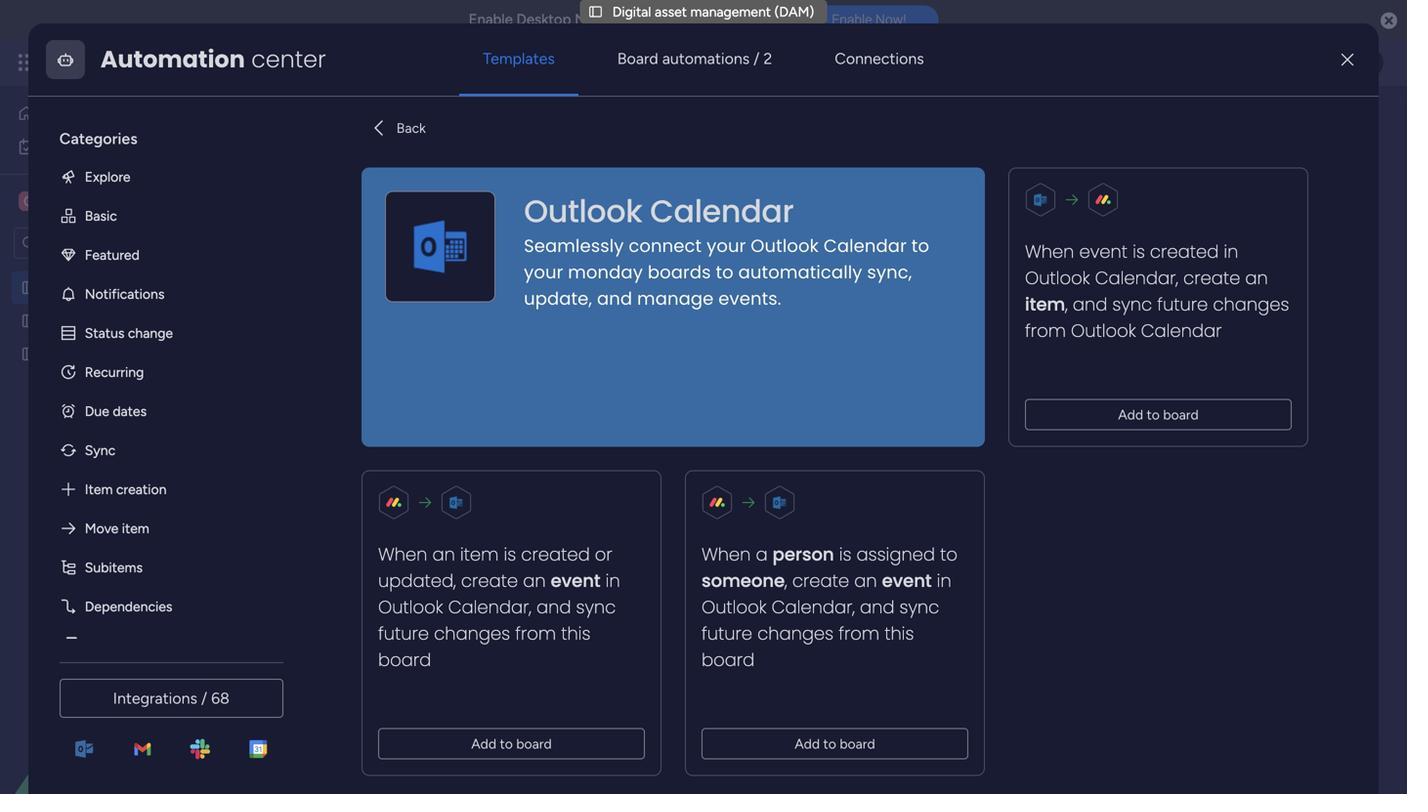 Task type: locate. For each thing, give the bounding box(es) containing it.
1 vertical spatial monday
[[568, 260, 643, 285]]

more
[[830, 147, 862, 164]]

1 horizontal spatial add to board button
[[702, 728, 968, 760]]

2 enable from the left
[[832, 11, 872, 28]]

2 horizontal spatial changes
[[1213, 292, 1289, 317]]

2 horizontal spatial add to board button
[[1025, 399, 1292, 430]]

1 horizontal spatial future
[[702, 621, 752, 646]]

is up , and sync future changes from outlook calendar
[[1133, 239, 1145, 264]]

2
[[764, 49, 772, 68], [1314, 183, 1321, 200]]

0 vertical spatial public board image
[[21, 279, 39, 297]]

team workload button
[[406, 176, 529, 207]]

v2 search image
[[552, 233, 566, 255]]

Battery field
[[595, 726, 670, 751]]

(dam) up redesign
[[208, 280, 248, 296]]

1 horizontal spatial add to board
[[795, 736, 875, 752]]

board automations / 2
[[617, 49, 772, 68]]

0 horizontal spatial changes
[[434, 621, 510, 646]]

redesign
[[168, 346, 221, 363]]

1 horizontal spatial your
[[707, 233, 746, 258]]

online docs button
[[691, 176, 795, 207]]

management
[[691, 3, 771, 20], [197, 51, 304, 73], [493, 101, 708, 145], [124, 280, 205, 296]]

2 horizontal spatial when
[[1025, 239, 1074, 264]]

my
[[45, 138, 64, 155]]

dapulse close image
[[1381, 11, 1398, 31]]

1 horizontal spatial /
[[754, 49, 760, 68]]

creative requests
[[46, 313, 154, 329]]

dependencies option
[[44, 587, 275, 626]]

notifications up board
[[575, 11, 660, 28]]

management up here: at the left top
[[493, 101, 708, 145]]

item
[[1025, 292, 1065, 317], [122, 520, 149, 537], [460, 542, 499, 567]]

change
[[128, 325, 173, 341]]

0 horizontal spatial item
[[122, 520, 149, 537]]

asset
[[655, 3, 687, 20], [402, 101, 485, 145], [336, 235, 368, 252], [88, 280, 121, 296]]

, inside when a person is assigned to someone , create an event
[[785, 569, 787, 594]]

1 vertical spatial workload
[[324, 303, 410, 328]]

1 vertical spatial public board image
[[21, 312, 39, 330]]

updated,
[[378, 569, 456, 594]]

1 horizontal spatial this
[[561, 621, 591, 646]]

1 horizontal spatial when
[[702, 542, 751, 567]]

2 horizontal spatial create
[[1183, 266, 1240, 291]]

2 horizontal spatial calendar,
[[1095, 266, 1178, 291]]

public board image left website
[[21, 345, 39, 364]]

0 horizontal spatial in outlook calendar, and sync future changes from this board
[[378, 569, 620, 673]]

digital asset management (dam) down featured option
[[46, 280, 248, 296]]

an
[[1245, 266, 1268, 291], [432, 542, 455, 567], [523, 569, 546, 594], [854, 569, 877, 594]]

/
[[754, 49, 760, 68], [1305, 183, 1310, 200], [201, 690, 207, 708]]

due dates
[[85, 403, 147, 420]]

your up update,
[[524, 260, 563, 285]]

person
[[773, 542, 834, 567]]

enable desktop notifications on this computer
[[469, 11, 784, 28]]

enable left now!
[[832, 11, 872, 28]]

monday inside outlook calendar seamlessly connect your outlook calendar to your monday boards to automatically sync, update, and manage events.
[[568, 260, 643, 285]]

calendar up person
[[650, 189, 794, 233]]

digital left 'on'
[[612, 3, 651, 20]]

1 public board image from the top
[[21, 279, 39, 297]]

and inside , and sync future changes from outlook calendar
[[1073, 292, 1107, 317]]

creation
[[116, 481, 167, 498]]

website
[[46, 346, 96, 363]]

learn
[[299, 148, 333, 165]]

0 horizontal spatial work
[[67, 138, 97, 155]]

2 vertical spatial item
[[460, 542, 499, 567]]

0 horizontal spatial this
[[410, 148, 433, 165]]

list box
[[0, 267, 249, 635]]

1 horizontal spatial changes
[[757, 621, 834, 646]]

digital asset management (dam)
[[612, 3, 814, 20], [297, 101, 815, 145], [46, 280, 248, 296]]

1 vertical spatial work
[[67, 138, 97, 155]]

an inside when event is created in outlook calendar, create an item
[[1245, 266, 1268, 291]]

about
[[371, 148, 407, 165]]

1 horizontal spatial is
[[839, 542, 852, 567]]

calendar down when event is created in outlook calendar, create an item
[[1141, 318, 1222, 343]]

0 vertical spatial work
[[158, 51, 193, 73]]

0 vertical spatial creative
[[45, 192, 106, 211]]

option
[[0, 270, 249, 274]]

0 horizontal spatial is
[[504, 542, 516, 567]]

dates
[[113, 403, 147, 420]]

1 horizontal spatial created
[[1150, 239, 1219, 264]]

0 vertical spatial your
[[707, 233, 746, 258]]

when inside when event is created in outlook calendar, create an item
[[1025, 239, 1074, 264]]

0 horizontal spatial add to board button
[[378, 728, 645, 760]]

(dam) up the see
[[715, 101, 815, 145]]

when down integrate
[[1025, 239, 1074, 264]]

1 horizontal spatial event
[[882, 569, 932, 594]]

is inside when an item is created or updated, create an
[[504, 542, 516, 567]]

2 horizontal spatial this
[[884, 621, 914, 646]]

calendar
[[650, 189, 794, 233], [824, 233, 907, 258], [1141, 318, 1222, 343]]

board for when an item is created or updated, create an
[[516, 736, 552, 752]]

1 horizontal spatial work
[[158, 51, 193, 73]]

collaborative whiteboard button
[[529, 176, 700, 207]]

boards
[[648, 260, 711, 285]]

1 horizontal spatial from
[[839, 621, 880, 646]]

created inside when event is created in outlook calendar, create an item
[[1150, 239, 1219, 264]]

2 horizontal spatial calendar
[[1141, 318, 1222, 343]]

event down the assigned
[[882, 569, 932, 594]]

2 public board image from the top
[[21, 312, 39, 330]]

new
[[304, 235, 333, 252]]

create right "updated,"
[[461, 569, 518, 594]]

1 vertical spatial /
[[1305, 183, 1310, 200]]

public board image
[[21, 279, 39, 297], [21, 312, 39, 330], [21, 345, 39, 364]]

enable for enable now!
[[832, 11, 872, 28]]

this inside learn more about this package of templates here: https://youtu.be/9x6_kyyrn_e see more
[[410, 148, 433, 165]]

when up "updated,"
[[378, 542, 427, 567]]

1 vertical spatial digital
[[297, 101, 395, 145]]

(dam) left the enable now!
[[775, 3, 814, 20]]

update,
[[524, 286, 592, 311]]

0 horizontal spatial enable
[[469, 11, 513, 28]]

1 horizontal spatial in outlook calendar, and sync future changes from this board
[[702, 569, 951, 673]]

add for when a
[[795, 736, 820, 752]]

when for when an item is created or updated, create an
[[378, 542, 427, 567]]

enable inside button
[[832, 11, 872, 28]]

2 horizontal spatial add to board
[[1118, 406, 1199, 423]]

outlook down the someone
[[702, 595, 767, 620]]

1 vertical spatial creative
[[46, 313, 98, 329]]

1 horizontal spatial workload
[[457, 183, 515, 200]]

1 horizontal spatial monday
[[568, 260, 643, 285]]

/ inside board automations / 2 button
[[754, 49, 760, 68]]

0 horizontal spatial add to board
[[471, 736, 552, 752]]

enable for enable desktop notifications on this computer
[[469, 11, 513, 28]]

2 horizontal spatial event
[[1079, 239, 1128, 264]]

when inside when an item is created or updated, create an
[[378, 542, 427, 567]]

is for when a person is assigned to someone , create an event
[[839, 542, 852, 567]]

2 horizontal spatial item
[[1025, 292, 1065, 317]]

workload inside button
[[457, 183, 515, 200]]

outlook up seamlessly at the left top
[[524, 189, 642, 233]]

in outlook calendar, and sync future changes from this board
[[378, 569, 620, 673], [702, 569, 951, 673]]

main
[[326, 183, 356, 200]]

2 vertical spatial /
[[201, 690, 207, 708]]

work
[[158, 51, 193, 73], [67, 138, 97, 155]]

event inside when event is created in outlook calendar, create an item
[[1079, 239, 1128, 264]]

2 inside "button"
[[1314, 183, 1321, 200]]

notifications up requests
[[85, 286, 165, 302]]

create down person
[[792, 569, 849, 594]]

digital asset management (dam) up automations
[[612, 3, 814, 20]]

event
[[1079, 239, 1128, 264], [551, 569, 600, 594], [882, 569, 932, 594]]

requests
[[101, 313, 154, 329]]

my work link
[[12, 131, 237, 162]]

add for when event is created in outlook calendar, create an
[[1118, 406, 1143, 423]]

digital asset management (dam) up templates
[[297, 101, 815, 145]]

calendar inside , and sync future changes from outlook calendar
[[1141, 318, 1222, 343]]

event down or
[[551, 569, 600, 594]]

created left or
[[521, 542, 590, 567]]

0 vertical spatial notifications
[[575, 11, 660, 28]]

calendar,
[[1095, 266, 1178, 291], [448, 595, 531, 620], [772, 595, 855, 620]]

1 horizontal spatial sync
[[899, 595, 939, 620]]

monday up categories on the left top of page
[[87, 51, 154, 73]]

enable up templates
[[469, 11, 513, 28]]

website homepage redesign
[[46, 346, 221, 363]]

2 vertical spatial digital
[[46, 280, 85, 296]]

categories list box
[[44, 112, 291, 665]]

asset right new
[[336, 235, 368, 252]]

work right my
[[67, 138, 97, 155]]

notifications
[[575, 11, 660, 28], [85, 286, 165, 302]]

back
[[397, 120, 426, 136]]

asset up board automations / 2 button
[[655, 3, 687, 20]]

work up categories heading
[[158, 51, 193, 73]]

to
[[911, 233, 929, 258], [716, 260, 734, 285], [1147, 406, 1160, 423], [940, 542, 958, 567], [500, 736, 513, 752], [823, 736, 836, 752]]

1 in outlook calendar, and sync future changes from this board from the left
[[378, 569, 620, 673]]

digital up creative requests
[[46, 280, 85, 296]]

when up the someone
[[702, 542, 751, 567]]

add inside popup button
[[453, 235, 479, 252]]

is left or
[[504, 542, 516, 567]]

recurring option
[[44, 353, 275, 392]]

outlook down integrate
[[1025, 266, 1090, 291]]

list box containing digital asset management (dam)
[[0, 267, 249, 635]]

0 horizontal spatial /
[[201, 690, 207, 708]]

public board image down c
[[21, 279, 39, 297]]

workload
[[457, 183, 515, 200], [324, 303, 410, 328]]

monday
[[87, 51, 154, 73], [568, 260, 643, 285]]

monday down 'search' field
[[568, 260, 643, 285]]

asset up creative requests
[[88, 280, 121, 296]]

item creation option
[[44, 470, 275, 509]]

Digital asset management (DAM) field
[[292, 101, 820, 145]]

and
[[597, 286, 632, 311], [1073, 292, 1107, 317], [536, 595, 571, 620], [860, 595, 895, 620]]

2 vertical spatial (dam)
[[208, 280, 248, 296]]

board
[[1163, 406, 1199, 423], [378, 648, 431, 673], [702, 648, 755, 673], [516, 736, 552, 752], [840, 736, 875, 752]]

0 horizontal spatial when
[[378, 542, 427, 567]]

calendar, up , and sync future changes from outlook calendar
[[1095, 266, 1178, 291]]

creative up website
[[46, 313, 98, 329]]

1 vertical spatial ,
[[785, 569, 787, 594]]

3 public board image from the top
[[21, 345, 39, 364]]

is
[[1133, 239, 1145, 264], [504, 542, 516, 567], [839, 542, 852, 567]]

68
[[211, 690, 230, 708]]

1 vertical spatial created
[[521, 542, 590, 567]]

1 horizontal spatial in
[[937, 569, 951, 594]]

calendar, down when a person is assigned to someone , create an event
[[772, 595, 855, 620]]

board for when event is created in outlook calendar, create an
[[1163, 406, 1199, 423]]

1 enable from the left
[[469, 11, 513, 28]]

creative inside workspace selection element
[[45, 192, 106, 211]]

and inside outlook calendar seamlessly connect your outlook calendar to your monday boards to automatically sync, update, and manage events.
[[597, 286, 632, 311]]

workload up february on the top left
[[324, 303, 410, 328]]

due dates option
[[44, 392, 275, 431]]

changes
[[1213, 292, 1289, 317], [434, 621, 510, 646], [757, 621, 834, 646]]

status change
[[85, 325, 173, 341]]

workspace selection element
[[19, 190, 157, 213]]

creative down explore
[[45, 192, 106, 211]]

0 horizontal spatial event
[[551, 569, 600, 594]]

0 vertical spatial 2
[[764, 49, 772, 68]]

your left filter
[[707, 233, 746, 258]]

workload down of
[[457, 183, 515, 200]]

when event is created in outlook calendar, create an item
[[1025, 239, 1268, 317]]

0 horizontal spatial monday
[[87, 51, 154, 73]]

0 vertical spatial item
[[1025, 292, 1065, 317]]

0 vertical spatial monday
[[87, 51, 154, 73]]

event down integrate "button"
[[1079, 239, 1128, 264]]

creative assets
[[45, 192, 154, 211]]

2 vertical spatial public board image
[[21, 345, 39, 364]]

0 horizontal spatial ,
[[785, 569, 787, 594]]

2 horizontal spatial future
[[1157, 292, 1208, 317]]

outlook up automatically at the top
[[751, 233, 819, 258]]

filter
[[758, 235, 788, 252]]

2 horizontal spatial is
[[1133, 239, 1145, 264]]

1 horizontal spatial 2
[[1314, 183, 1321, 200]]

move item
[[85, 520, 149, 537]]

digital up more
[[297, 101, 395, 145]]

app banner image outlookcalendar image
[[409, 215, 471, 278]]

2 horizontal spatial sync
[[1112, 292, 1152, 317]]

when for when event is created in outlook calendar, create an item
[[1025, 239, 1074, 264]]

seamlessly
[[524, 233, 624, 258]]

created up , and sync future changes from outlook calendar
[[1150, 239, 1219, 264]]

1 horizontal spatial enable
[[832, 11, 872, 28]]

1 horizontal spatial calendar,
[[772, 595, 855, 620]]

0 horizontal spatial create
[[461, 569, 518, 594]]

work inside option
[[67, 138, 97, 155]]

filter button
[[726, 228, 819, 259]]

create inside when event is created in outlook calendar, create an item
[[1183, 266, 1240, 291]]

0 horizontal spatial digital
[[46, 280, 85, 296]]

see
[[804, 147, 827, 164]]

1 horizontal spatial item
[[460, 542, 499, 567]]

create up , and sync future changes from outlook calendar
[[1183, 266, 1240, 291]]

future
[[1157, 292, 1208, 317], [378, 621, 429, 646], [702, 621, 752, 646]]

is right person
[[839, 542, 852, 567]]

public board image for digital asset management (dam)
[[21, 279, 39, 297]]

2 horizontal spatial digital
[[612, 3, 651, 20]]

is inside when a person is assigned to someone , create an event
[[839, 542, 852, 567]]

0 vertical spatial ,
[[1065, 292, 1068, 317]]

more dots image
[[512, 731, 526, 745]]

2 horizontal spatial from
[[1025, 318, 1066, 343]]

0 horizontal spatial 2
[[764, 49, 772, 68]]

0 horizontal spatial calendar
[[650, 189, 794, 233]]

enable
[[469, 11, 513, 28], [832, 11, 872, 28]]

create inside when an item is created or updated, create an
[[461, 569, 518, 594]]

team
[[421, 183, 453, 200]]

your
[[707, 233, 746, 258], [524, 260, 563, 285]]

collaborative whiteboard online docs
[[544, 183, 780, 200]]

main table
[[326, 183, 391, 200]]

outlook down when event is created in outlook calendar, create an item
[[1071, 318, 1136, 343]]

public board image left creative requests
[[21, 312, 39, 330]]

1 vertical spatial your
[[524, 260, 563, 285]]

1 horizontal spatial digital
[[297, 101, 395, 145]]

1 vertical spatial 2
[[1314, 183, 1321, 200]]

1 horizontal spatial ,
[[1065, 292, 1068, 317]]

work for my
[[67, 138, 97, 155]]

1 vertical spatial notifications
[[85, 286, 165, 302]]

0 horizontal spatial notifications
[[85, 286, 165, 302]]

Search field
[[566, 230, 625, 257]]

to inside when a person is assigned to someone , create an event
[[940, 542, 958, 567]]

person
[[667, 235, 709, 252]]

1 horizontal spatial calendar
[[824, 233, 907, 258]]

create
[[1183, 266, 1240, 291], [461, 569, 518, 594], [792, 569, 849, 594]]

0 vertical spatial created
[[1150, 239, 1219, 264]]

management up automations
[[691, 3, 771, 20]]

dependencies
[[85, 598, 172, 615]]

calendar, down when an item is created or updated, create an
[[448, 595, 531, 620]]

calendar up sync,
[[824, 233, 907, 258]]

0 vertical spatial workload
[[457, 183, 515, 200]]

add
[[453, 235, 479, 252], [1118, 406, 1143, 423], [471, 736, 496, 752], [795, 736, 820, 752]]

management down featured option
[[124, 280, 205, 296]]

2 horizontal spatial in
[[1224, 239, 1238, 264]]

when inside when a person is assigned to someone , create an event
[[702, 542, 751, 567]]

see plans image
[[324, 52, 342, 74]]



Task type: describe. For each thing, give the bounding box(es) containing it.
add widget button
[[417, 228, 533, 259]]

or
[[595, 542, 612, 567]]

enable now! button
[[800, 5, 939, 34]]

board automations / 2 button
[[594, 35, 796, 82]]

lottie animation image
[[0, 597, 249, 795]]

featured option
[[44, 235, 275, 274]]

automations
[[662, 49, 750, 68]]

item inside option
[[122, 520, 149, 537]]

connections
[[835, 49, 924, 68]]

0 vertical spatial (dam)
[[775, 3, 814, 20]]

0 horizontal spatial your
[[524, 260, 563, 285]]

connect
[[629, 233, 702, 258]]

add to board button for calendar
[[1025, 399, 1292, 430]]

creative for creative requests
[[46, 313, 98, 329]]

work for monday
[[158, 51, 193, 73]]

future inside , and sync future changes from outlook calendar
[[1157, 292, 1208, 317]]

is for when an item is created or updated, create an
[[504, 542, 516, 567]]

this
[[687, 11, 714, 28]]

integrate button
[[1008, 171, 1197, 212]]

recurring
[[85, 364, 144, 380]]

more
[[336, 148, 368, 165]]

in inside when event is created in outlook calendar, create an item
[[1224, 239, 1238, 264]]

0 horizontal spatial sync
[[576, 595, 616, 620]]

notifications option
[[44, 274, 275, 314]]

an inside when a person is assigned to someone , create an event
[[854, 569, 877, 594]]

learn more about this package of templates here: https://youtu.be/9x6_kyyrn_e see more
[[299, 147, 862, 165]]

main table button
[[296, 176, 406, 207]]

is inside when event is created in outlook calendar, create an item
[[1133, 239, 1145, 264]]

/ inside / 2 "button"
[[1305, 183, 1310, 200]]

notifications inside option
[[85, 286, 165, 302]]

Workload field
[[320, 303, 415, 329]]

add to board button for from
[[378, 728, 645, 760]]

asset inside list box
[[88, 280, 121, 296]]

create for is
[[461, 569, 518, 594]]

explore option
[[44, 157, 275, 196]]

online
[[706, 183, 746, 200]]

on
[[664, 11, 683, 28]]

automation center
[[100, 43, 326, 76]]

new asset button
[[296, 228, 376, 259]]

asset up package
[[402, 101, 485, 145]]

board for when a
[[840, 736, 875, 752]]

templates
[[483, 49, 555, 68]]

outlook calendar seamlessly connect your outlook calendar to your monday boards to automatically sync, update, and manage events.
[[524, 189, 929, 311]]

categories heading
[[44, 112, 275, 157]]

from inside , and sync future changes from outlook calendar
[[1025, 318, 1066, 343]]

https://youtu.be/9x6_kyyrn_e
[[606, 148, 794, 165]]

sync inside , and sync future changes from outlook calendar
[[1112, 292, 1152, 317]]

2 in outlook calendar, and sync future changes from this board from the left
[[702, 569, 951, 673]]

featured
[[85, 247, 140, 263]]

item inside when event is created in outlook calendar, create an item
[[1025, 292, 1065, 317]]

basic option
[[44, 196, 275, 235]]

lottie animation element
[[0, 597, 249, 795]]

back button
[[361, 112, 434, 143]]

public board image for website homepage redesign
[[21, 345, 39, 364]]

battery
[[600, 726, 665, 751]]

angle down image
[[386, 236, 395, 251]]

add to board for calendar
[[1118, 406, 1199, 423]]

select product image
[[18, 53, 37, 72]]

workload inside field
[[324, 303, 410, 328]]

more dots image
[[788, 731, 801, 745]]

changes inside , and sync future changes from outlook calendar
[[1213, 292, 1289, 317]]

0 horizontal spatial future
[[378, 621, 429, 646]]

0 horizontal spatial from
[[515, 621, 556, 646]]

docs
[[749, 183, 780, 200]]

move
[[85, 520, 119, 537]]

public board image for creative requests
[[21, 312, 39, 330]]

automatically
[[738, 260, 862, 285]]

sync option
[[44, 431, 275, 470]]

created inside when an item is created or updated, create an
[[521, 542, 590, 567]]

assets
[[109, 192, 154, 211]]

integrations / 68 button
[[59, 679, 283, 718]]

sync,
[[867, 260, 912, 285]]

, and sync future changes from outlook calendar
[[1025, 292, 1289, 343]]

/ inside integrations / 68 button
[[201, 690, 207, 708]]

computer
[[717, 11, 784, 28]]

when an item is created or updated, create an
[[378, 542, 612, 594]]

asset inside button
[[336, 235, 368, 252]]

now!
[[876, 11, 906, 28]]

categories
[[59, 129, 137, 148]]

add widget
[[453, 235, 524, 252]]

0 vertical spatial digital
[[612, 3, 651, 20]]

manage
[[637, 286, 714, 311]]

subitems option
[[44, 548, 275, 587]]

create for created
[[1183, 266, 1240, 291]]

board
[[617, 49, 658, 68]]

0 horizontal spatial calendar,
[[448, 595, 531, 620]]

due
[[85, 403, 109, 420]]

of
[[491, 148, 504, 165]]

management left see plans icon
[[197, 51, 304, 73]]

arrow down image
[[795, 232, 819, 255]]

when for when a person is assigned to someone , create an event
[[702, 542, 751, 567]]

whiteboard
[[628, 183, 700, 200]]

add for when an item is created or updated, create an
[[471, 736, 496, 752]]

2 vertical spatial digital asset management (dam)
[[46, 280, 248, 296]]

templates button
[[460, 35, 578, 82]]

integrations / 68
[[113, 690, 230, 708]]

0 horizontal spatial in
[[605, 569, 620, 594]]

automation
[[100, 43, 245, 76]]

see more link
[[802, 146, 864, 165]]

my work
[[45, 138, 97, 155]]

Search in workspace field
[[41, 232, 163, 255]]

widget
[[482, 235, 524, 252]]

someone
[[702, 569, 785, 594]]

a
[[756, 542, 768, 567]]

item inside when an item is created or updated, create an
[[460, 542, 499, 567]]

subitems
[[85, 559, 143, 576]]

center
[[251, 43, 326, 76]]

integrations
[[113, 690, 197, 708]]

assigned
[[856, 542, 935, 567]]

outlook inside when event is created in outlook calendar, create an item
[[1025, 266, 1090, 291]]

Numbers field
[[320, 726, 411, 751]]

1 vertical spatial (dam)
[[715, 101, 815, 145]]

homepage
[[100, 346, 165, 363]]

february
[[353, 348, 409, 365]]

john smith image
[[1353, 47, 1384, 78]]

0 vertical spatial digital asset management (dam)
[[612, 3, 814, 20]]

c
[[23, 193, 33, 210]]

create inside when a person is assigned to someone , create an event
[[792, 569, 849, 594]]

when a person is assigned to someone , create an event
[[702, 542, 958, 594]]

1 vertical spatial digital asset management (dam)
[[297, 101, 815, 145]]

workspace image
[[19, 191, 38, 212]]

my work option
[[12, 131, 237, 162]]

basic
[[85, 207, 117, 224]]

creative for creative assets
[[45, 192, 106, 211]]

enable now!
[[832, 11, 906, 28]]

event inside when a person is assigned to someone , create an event
[[882, 569, 932, 594]]

outlook down "updated,"
[[378, 595, 443, 620]]

status change option
[[44, 314, 275, 353]]

status
[[85, 325, 125, 341]]

digital inside list box
[[46, 280, 85, 296]]

, inside , and sync future changes from outlook calendar
[[1065, 292, 1068, 317]]

/ 2
[[1302, 183, 1321, 200]]

new asset
[[304, 235, 368, 252]]

1 horizontal spatial notifications
[[575, 11, 660, 28]]

table
[[359, 183, 391, 200]]

here:
[[572, 148, 603, 165]]

/ 2 button
[[1205, 176, 1329, 207]]

team workload
[[421, 183, 515, 200]]

outlook inside , and sync future changes from outlook calendar
[[1071, 318, 1136, 343]]

2 inside button
[[764, 49, 772, 68]]

calendar, inside when event is created in outlook calendar, create an item
[[1095, 266, 1178, 291]]

numbers
[[324, 726, 406, 751]]

move item option
[[44, 509, 275, 548]]

item
[[85, 481, 113, 498]]

today
[[621, 308, 658, 324]]

add to board for from
[[471, 736, 552, 752]]

integrate
[[1042, 183, 1098, 200]]

events.
[[718, 286, 781, 311]]



Task type: vqa. For each thing, say whether or not it's contained in the screenshot.
project on the top left of the page
no



